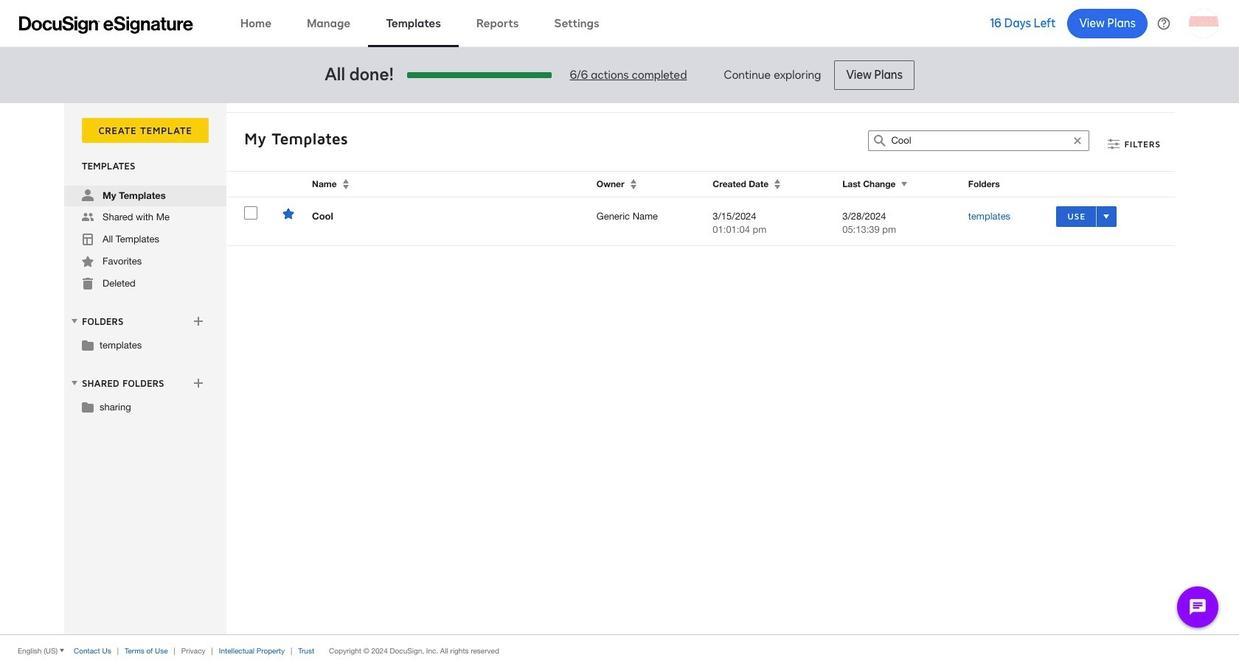 Task type: describe. For each thing, give the bounding box(es) containing it.
shared image
[[82, 212, 94, 223]]

more info region
[[0, 635, 1239, 667]]

view folders image
[[69, 316, 80, 327]]

docusign esignature image
[[19, 16, 193, 34]]

folder image for view shared folders image
[[82, 401, 94, 413]]

Search My Templates text field
[[891, 131, 1067, 150]]

secondary navigation region
[[64, 103, 1179, 635]]



Task type: locate. For each thing, give the bounding box(es) containing it.
star filled image
[[82, 256, 94, 268]]

user image
[[82, 190, 94, 201]]

view shared folders image
[[69, 378, 80, 389]]

remove cool from favorites image
[[282, 208, 294, 220]]

0 vertical spatial folder image
[[82, 339, 94, 351]]

your uploaded profile image image
[[1189, 8, 1218, 38]]

2 folder image from the top
[[82, 401, 94, 413]]

folder image
[[82, 339, 94, 351], [82, 401, 94, 413]]

trash image
[[82, 278, 94, 290]]

1 folder image from the top
[[82, 339, 94, 351]]

1 vertical spatial folder image
[[82, 401, 94, 413]]

folder image for "view folders" image
[[82, 339, 94, 351]]

templates image
[[82, 234, 94, 246]]



